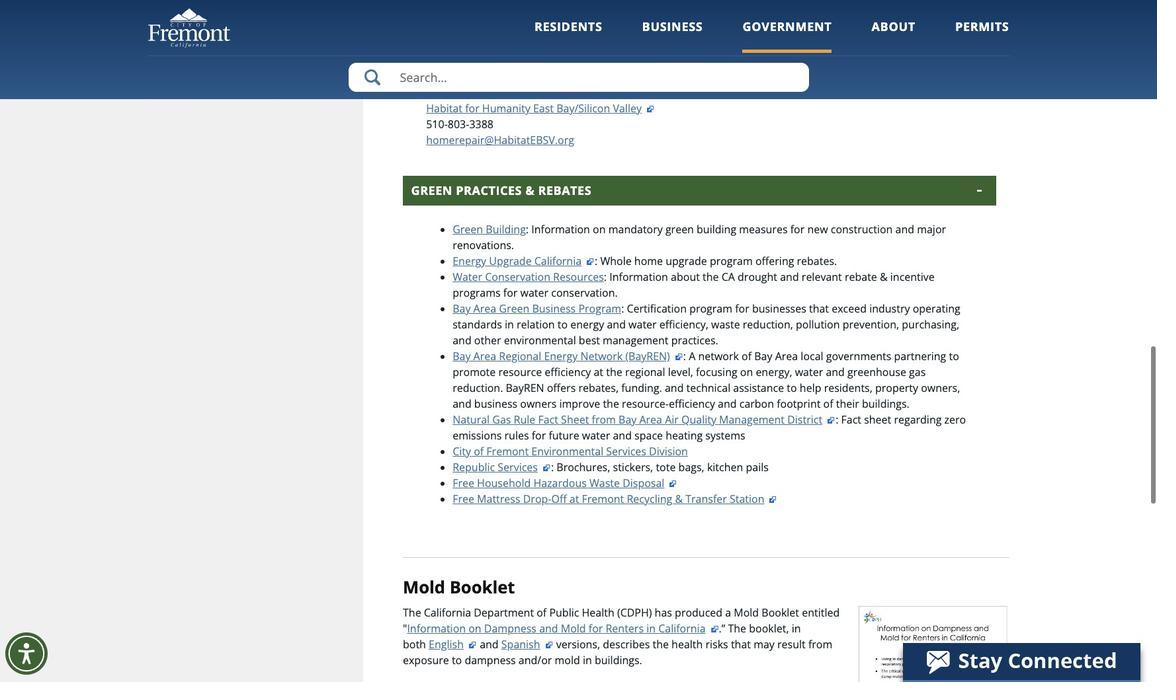 Task type: locate. For each thing, give the bounding box(es) containing it.
1 vertical spatial fremont
[[582, 493, 624, 507]]

contact:
[[538, 86, 578, 100]]

from right sheet
[[592, 413, 616, 428]]

program up the waste
[[690, 302, 733, 316]]

water conservation resources
[[453, 270, 604, 285]]

: for republic services
[[551, 461, 554, 475]]

free household hazardous waste disposal link
[[453, 477, 678, 491]]

of up information on dampness and mold for renters in california on the bottom
[[537, 606, 547, 621]]

information down rebates
[[532, 223, 590, 237]]

the right ."
[[728, 622, 747, 637]]

in down versions,
[[583, 654, 592, 668]]

in
[[505, 318, 514, 332], [647, 622, 656, 637], [792, 622, 801, 637], [583, 654, 592, 668]]

: left a
[[684, 350, 686, 364]]

regional
[[499, 350, 541, 364]]

green up renovations.
[[453, 223, 483, 237]]

on up english link
[[469, 622, 482, 637]]

: inside : information about the ca drought and relevant rebate & incentive programs for water conservation.
[[604, 270, 607, 285]]

to up footprint
[[787, 381, 797, 396]]

program inside : certification program for businesses that exceed industry operating standards in relation to energy and water efficiency, waste reduction, pollution prevention, purchasing, and other environmental best management practices.
[[690, 302, 733, 316]]

green left practices on the left of page
[[411, 183, 453, 199]]

0 horizontal spatial that
[[731, 638, 751, 652]]

1 vertical spatial green
[[453, 223, 483, 237]]

habitat for humanity east bay/silicon valley link
[[426, 101, 655, 116]]

about link
[[872, 19, 916, 53]]

: information about the ca drought and relevant rebate & incentive programs for water conservation.
[[453, 270, 935, 301]]

heating
[[666, 429, 703, 444]]

1 horizontal spatial buildings.
[[862, 397, 910, 412]]

0 horizontal spatial business
[[532, 302, 576, 316]]

of right network
[[742, 350, 752, 364]]

1 vertical spatial booklet
[[762, 606, 799, 621]]

: inside : certification program for businesses that exceed industry operating standards in relation to energy and water efficiency, waste reduction, pollution prevention, purchasing, and other environmental best management practices.
[[621, 302, 624, 316]]

efficiency up quality at the bottom of page
[[669, 397, 715, 412]]

0 horizontal spatial booklet
[[450, 577, 515, 600]]

0 horizontal spatial fremont
[[487, 445, 529, 459]]

water up the bay area green business program link
[[521, 286, 549, 301]]

information down home
[[610, 270, 668, 285]]

2 vertical spatial information
[[407, 622, 466, 637]]

0 vertical spatial booklet
[[450, 577, 515, 600]]

:
[[526, 223, 529, 237], [595, 254, 598, 269], [604, 270, 607, 285], [621, 302, 624, 316], [684, 350, 686, 364], [836, 413, 839, 428], [551, 461, 554, 475]]

mandatory
[[609, 223, 663, 237]]

rebates.
[[797, 254, 837, 269]]

mold right a
[[734, 606, 759, 621]]

on up whole
[[593, 223, 606, 237]]

&
[[526, 183, 535, 199], [880, 270, 888, 285], [675, 493, 683, 507]]

water inside : information about the ca drought and relevant rebate & incentive programs for water conservation.
[[521, 286, 549, 301]]

measures
[[739, 223, 788, 237]]

services up stickers, on the bottom right
[[606, 445, 647, 459]]

entitled
[[802, 606, 840, 621]]

green for green practices & rebates
[[411, 183, 453, 199]]

footprint
[[777, 397, 821, 412]]

republic
[[453, 461, 495, 475]]

reduction,
[[743, 318, 793, 332]]

1 vertical spatial from
[[809, 638, 833, 652]]

rebates
[[538, 183, 592, 199]]

exceed
[[832, 302, 867, 316]]

: left 'certification'
[[621, 302, 624, 316]]

0 horizontal spatial california
[[424, 606, 471, 621]]

1 vertical spatial installing
[[453, 26, 497, 41]]

1 vertical spatial business
[[532, 302, 576, 316]]

information up english at the bottom of page
[[407, 622, 466, 637]]

green for green building
[[453, 223, 483, 237]]

0 vertical spatial buildings.
[[862, 397, 910, 412]]

installing grab bars installing levers to replace door knobs upgrading showers, tubs, lavatories, and kitchen sinks installing long-handled faucets and more
[[453, 10, 720, 72]]

0 horizontal spatial buildings.
[[595, 654, 642, 668]]

energy up water
[[453, 254, 486, 269]]

0 horizontal spatial at
[[570, 493, 579, 507]]

area up the "energy,"
[[775, 350, 798, 364]]

quality
[[682, 413, 717, 428]]

0 horizontal spatial &
[[526, 183, 535, 199]]

management
[[719, 413, 785, 428]]

on up assistance on the right bottom of the page
[[740, 365, 753, 380]]

from inside versions, describes the health risks that may result from exposure to dampness and/or mold in buildings.
[[809, 638, 833, 652]]

0 vertical spatial installing
[[453, 10, 497, 25]]

bay up promote
[[453, 350, 471, 364]]

0 vertical spatial services
[[606, 445, 647, 459]]

that inside : certification program for businesses that exceed industry operating standards in relation to energy and water efficiency, waste reduction, pollution prevention, purchasing, and other environmental best management practices.
[[809, 302, 829, 316]]

2 horizontal spatial &
[[880, 270, 888, 285]]

: inside : fact sheet regarding zero emissions rules for future water and space heating systems
[[836, 413, 839, 428]]

of left their
[[824, 397, 834, 412]]

0 vertical spatial fremont
[[487, 445, 529, 459]]

relation
[[517, 318, 555, 332]]

1 vertical spatial energy
[[544, 350, 578, 364]]

water inside : fact sheet regarding zero emissions rules for future water and space heating systems
[[582, 429, 610, 444]]

1 horizontal spatial booklet
[[762, 606, 799, 621]]

and left major
[[896, 223, 915, 237]]

1 vertical spatial &
[[880, 270, 888, 285]]

waste
[[590, 477, 620, 491]]

owners,
[[921, 381, 960, 396]]

building
[[697, 223, 737, 237]]

& left transfer on the right
[[675, 493, 683, 507]]

homerepair@habitatebsv.org link
[[426, 133, 574, 148]]

1 horizontal spatial efficiency
[[669, 397, 715, 412]]

0 vertical spatial kitchen
[[656, 42, 692, 56]]

information inside : information on mandatory green building measures for new construction and major renovations.
[[532, 223, 590, 237]]

best
[[579, 334, 600, 348]]

1 horizontal spatial that
[[809, 302, 829, 316]]

: inside : information on mandatory green building measures for new construction and major renovations.
[[526, 223, 529, 237]]

on inside : a network of bay area local governments partnering to promote resource efficiency at the regional level, focusing on energy, water and greenhouse gas reduction. bayren offers rebates, funding. and technical assistance to help residents, property owners, and business owners improve the resource-efficiency and carbon footprint of their buildings.
[[740, 365, 753, 380]]

0 horizontal spatial energy
[[453, 254, 486, 269]]

rebate
[[845, 270, 877, 285]]

1 vertical spatial free
[[453, 493, 474, 507]]

for
[[426, 86, 442, 100]]

management
[[603, 334, 669, 348]]

2 fact from the left
[[841, 413, 862, 428]]

whole
[[601, 254, 632, 269]]

efficiency
[[545, 365, 591, 380], [669, 397, 715, 412]]

2 horizontal spatial mold
[[734, 606, 759, 621]]

"
[[403, 622, 407, 637]]

to left energy
[[558, 318, 568, 332]]

information inside : information about the ca drought and relevant rebate & incentive programs for water conservation.
[[610, 270, 668, 285]]

0 vertical spatial mold
[[403, 577, 445, 600]]

business inside green practices & rebates tab list
[[532, 302, 576, 316]]

2 vertical spatial mold
[[561, 622, 586, 637]]

tubs,
[[554, 42, 579, 56]]

kitchen left sinks at the right
[[656, 42, 692, 56]]

1 horizontal spatial mold
[[561, 622, 586, 637]]

1 horizontal spatial at
[[594, 365, 604, 380]]

buildings. down describes
[[595, 654, 642, 668]]

fremont down waste
[[582, 493, 624, 507]]

: down whole
[[604, 270, 607, 285]]

1 horizontal spatial fact
[[841, 413, 862, 428]]

green practices & rebates tab list
[[403, 0, 996, 530]]

and down level,
[[665, 381, 684, 396]]

booklet,
[[749, 622, 789, 637]]

0 vertical spatial from
[[592, 413, 616, 428]]

Search text field
[[348, 63, 809, 92]]

that inside versions, describes the health risks that may result from exposure to dampness and/or mold in buildings.
[[731, 638, 751, 652]]

1 horizontal spatial on
[[593, 223, 606, 237]]

1 vertical spatial kitchen
[[707, 461, 743, 475]]

english link
[[429, 638, 477, 652]]

2 vertical spatial installing
[[453, 58, 497, 72]]

2 vertical spatial on
[[469, 622, 482, 637]]

2 horizontal spatial california
[[659, 622, 706, 637]]

at up 'rebates,'
[[594, 365, 604, 380]]

zero
[[945, 413, 966, 428]]

of down emissions
[[474, 445, 484, 459]]

more inside for more information, contact: habitat for humanity east bay/silicon valley 510-803-3388 homerepair@habitatebsv.org
[[445, 86, 472, 100]]

0 vertical spatial the
[[403, 606, 421, 621]]

air
[[665, 413, 679, 428]]

water up management
[[629, 318, 657, 332]]

1 vertical spatial program
[[690, 302, 733, 316]]

the left the health
[[653, 638, 669, 652]]

their
[[836, 397, 860, 412]]

to inside : certification program for businesses that exceed industry operating standards in relation to energy and water efficiency, waste reduction, pollution prevention, purchasing, and other environmental best management practices.
[[558, 318, 568, 332]]

green up relation
[[499, 302, 530, 316]]

: up hazardous
[[551, 461, 554, 475]]

area inside : a network of bay area local governments partnering to promote resource efficiency at the regional level, focusing on energy, water and greenhouse gas reduction. bayren offers rebates, funding. and technical assistance to help residents, property owners, and business owners improve the resource-efficiency and carbon footprint of their buildings.
[[775, 350, 798, 364]]

2 vertical spatial california
[[659, 622, 706, 637]]

and up residents,
[[826, 365, 845, 380]]

business
[[642, 19, 703, 34], [532, 302, 576, 316]]

governments
[[826, 350, 892, 364]]

from right the result
[[809, 638, 833, 652]]

2 horizontal spatial on
[[740, 365, 753, 380]]

0 horizontal spatial from
[[592, 413, 616, 428]]

for up 3388
[[465, 101, 480, 116]]

bay area regional energy network (bayren) link
[[453, 350, 684, 364]]

water inside : a network of bay area local governments partnering to promote resource efficiency at the regional level, focusing on energy, water and greenhouse gas reduction. bayren offers rebates, funding. and technical assistance to help residents, property owners, and business owners improve the resource-efficiency and carbon footprint of their buildings.
[[795, 365, 823, 380]]

1 vertical spatial california
[[424, 606, 471, 621]]

energy
[[571, 318, 604, 332]]

bay area green business program
[[453, 302, 621, 316]]

: up energy upgrade california link
[[526, 223, 529, 237]]

mold up "
[[403, 577, 445, 600]]

district
[[788, 413, 823, 428]]

local
[[801, 350, 824, 364]]

california
[[535, 254, 582, 269], [424, 606, 471, 621], [659, 622, 706, 637]]

1 vertical spatial information
[[610, 270, 668, 285]]

0 vertical spatial more
[[628, 58, 654, 72]]

to down english link
[[452, 654, 462, 668]]

fremont up republic services link
[[487, 445, 529, 459]]

and down standards
[[453, 334, 472, 348]]

0 horizontal spatial kitchen
[[656, 42, 692, 56]]

natural gas rule fact sheet from bay area air quality management district
[[453, 413, 823, 428]]

fact down their
[[841, 413, 862, 428]]

2 horizontal spatial information
[[610, 270, 668, 285]]

at inside : a network of bay area local governments partnering to promote resource efficiency at the regional level, focusing on energy, water and greenhouse gas reduction. bayren offers rebates, funding. and technical assistance to help residents, property owners, and business owners improve the resource-efficiency and carbon footprint of their buildings.
[[594, 365, 604, 380]]

funding.
[[622, 381, 662, 396]]

1 horizontal spatial information
[[532, 223, 590, 237]]

standards
[[453, 318, 502, 332]]

0 vertical spatial on
[[593, 223, 606, 237]]

1 vertical spatial buildings.
[[595, 654, 642, 668]]

and down natural gas rule fact sheet from bay area air quality management district
[[613, 429, 632, 444]]

station
[[730, 493, 765, 507]]

and down "offering"
[[780, 270, 799, 285]]

for down rule
[[532, 429, 546, 444]]

california up the health
[[659, 622, 706, 637]]

1 vertical spatial the
[[728, 622, 747, 637]]

1 horizontal spatial &
[[675, 493, 683, 507]]

more down knobs
[[628, 58, 654, 72]]

more up habitat
[[445, 86, 472, 100]]

0 vertical spatial at
[[594, 365, 604, 380]]

in up the result
[[792, 622, 801, 637]]

mold booklet
[[403, 577, 515, 600]]

1 vertical spatial on
[[740, 365, 753, 380]]

program up ca
[[710, 254, 753, 269]]

: for bay area green business program
[[621, 302, 624, 316]]

to inside installing grab bars installing levers to replace door knobs upgrading showers, tubs, lavatories, and kitchen sinks installing long-handled faucets and more
[[532, 26, 542, 41]]

valley
[[613, 101, 642, 116]]

services up household
[[498, 461, 538, 475]]

to down bars
[[532, 26, 542, 41]]

pollution
[[796, 318, 840, 332]]

bay down "programs"
[[453, 302, 471, 316]]

for down health
[[589, 622, 603, 637]]

installing
[[453, 10, 497, 25], [453, 26, 497, 41], [453, 58, 497, 72]]

for up the waste
[[735, 302, 750, 316]]

versions, describes the health risks that may result from exposure to dampness and/or mold in buildings.
[[403, 638, 833, 668]]

0 vertical spatial business
[[642, 19, 703, 34]]

and up natural
[[453, 397, 472, 412]]

free
[[453, 477, 474, 491], [453, 493, 474, 507]]

water up help
[[795, 365, 823, 380]]

1 horizontal spatial california
[[535, 254, 582, 269]]

sheet
[[864, 413, 892, 428]]

1 vertical spatial mold
[[734, 606, 759, 621]]

and down knobs
[[635, 42, 654, 56]]

mold inside the california department of public health (cdph) has produced a mold booklet entitled "
[[734, 606, 759, 621]]

in down has
[[647, 622, 656, 637]]

dampness
[[465, 654, 516, 668]]

1 vertical spatial more
[[445, 86, 472, 100]]

1 horizontal spatial more
[[628, 58, 654, 72]]

0 horizontal spatial the
[[403, 606, 421, 621]]

water down sheet
[[582, 429, 610, 444]]

0 horizontal spatial fact
[[538, 413, 559, 428]]

more
[[628, 58, 654, 72], [445, 86, 472, 100]]

water
[[521, 286, 549, 301], [629, 318, 657, 332], [795, 365, 823, 380], [582, 429, 610, 444]]

1 vertical spatial at
[[570, 493, 579, 507]]

california inside green practices & rebates tab list
[[535, 254, 582, 269]]

california up resources
[[535, 254, 582, 269]]

booklet inside the california department of public health (cdph) has produced a mold booklet entitled "
[[762, 606, 799, 621]]

business up relation
[[532, 302, 576, 316]]

upgrading
[[453, 42, 504, 56]]

that up pollution
[[809, 302, 829, 316]]

: inside : a network of bay area local governments partnering to promote resource efficiency at the regional level, focusing on energy, water and greenhouse gas reduction. bayren offers rebates, funding. and technical assistance to help residents, property owners, and business owners improve the resource-efficiency and carbon footprint of their buildings.
[[684, 350, 686, 364]]

more inside installing grab bars installing levers to replace door knobs upgrading showers, tubs, lavatories, and kitchen sinks installing long-handled faucets and more
[[628, 58, 654, 72]]

kitchen
[[656, 42, 692, 56], [707, 461, 743, 475]]

stickers,
[[613, 461, 653, 475]]

california down mold booklet
[[424, 606, 471, 621]]

permits link
[[956, 19, 1010, 53]]

0 vertical spatial information
[[532, 223, 590, 237]]

for inside : information on mandatory green building measures for new construction and major renovations.
[[791, 223, 805, 237]]

0 vertical spatial efficiency
[[545, 365, 591, 380]]

the inside ." the booklet, in both
[[728, 622, 747, 637]]

2 vertical spatial &
[[675, 493, 683, 507]]

2 vertical spatial green
[[499, 302, 530, 316]]

the up "
[[403, 606, 421, 621]]

mold
[[555, 654, 580, 668]]

1 fact from the left
[[538, 413, 559, 428]]

for inside for more information, contact: habitat for humanity east bay/silicon valley 510-803-3388 homerepair@habitatebsv.org
[[465, 101, 480, 116]]

for down conservation
[[504, 286, 518, 301]]

& left rebates
[[526, 183, 535, 199]]

the inside versions, describes the health risks that may result from exposure to dampness and/or mold in buildings.
[[653, 638, 669, 652]]

1 free from the top
[[453, 477, 474, 491]]

city
[[453, 445, 471, 459]]

booklet up booklet,
[[762, 606, 799, 621]]

1 horizontal spatial the
[[728, 622, 747, 637]]

business up sinks at the right
[[642, 19, 703, 34]]

0 vertical spatial free
[[453, 477, 474, 491]]

businesses
[[752, 302, 807, 316]]

0 vertical spatial that
[[809, 302, 829, 316]]

: information on mandatory green building measures for new construction and major renovations.
[[453, 223, 946, 253]]

area up space
[[640, 413, 662, 428]]

: down their
[[836, 413, 839, 428]]

city of fremont environmental services division link
[[453, 445, 688, 459]]

in left relation
[[505, 318, 514, 332]]

803-
[[448, 117, 469, 132]]

information,
[[474, 86, 536, 100]]

emissions
[[453, 429, 502, 444]]

information
[[532, 223, 590, 237], [610, 270, 668, 285], [407, 622, 466, 637]]

at right off
[[570, 493, 579, 507]]

kitchen down 'systems'
[[707, 461, 743, 475]]

future
[[549, 429, 579, 444]]

1 horizontal spatial from
[[809, 638, 833, 652]]

industry
[[870, 302, 910, 316]]

1 horizontal spatial fremont
[[582, 493, 624, 507]]

that left may
[[731, 638, 751, 652]]

building
[[486, 223, 526, 237]]

0 horizontal spatial more
[[445, 86, 472, 100]]

offering
[[756, 254, 794, 269]]

program
[[710, 254, 753, 269], [690, 302, 733, 316]]

residents,
[[824, 381, 873, 396]]

0 vertical spatial green
[[411, 183, 453, 199]]

efficiency down bay area regional energy network (bayren) link
[[545, 365, 591, 380]]

0 horizontal spatial information
[[407, 622, 466, 637]]

fact down owners
[[538, 413, 559, 428]]

: left whole
[[595, 254, 598, 269]]

0 horizontal spatial mold
[[403, 577, 445, 600]]

booklet up department
[[450, 577, 515, 600]]

1 horizontal spatial business
[[642, 19, 703, 34]]

& right the rebate
[[880, 270, 888, 285]]

for left new
[[791, 223, 805, 237]]

buildings. up sheet
[[862, 397, 910, 412]]

the down : whole home upgrade program offering rebates.
[[703, 270, 719, 285]]

0 horizontal spatial services
[[498, 461, 538, 475]]

1 vertical spatial that
[[731, 638, 751, 652]]

0 vertical spatial california
[[535, 254, 582, 269]]

from
[[592, 413, 616, 428], [809, 638, 833, 652]]



Task type: vqa. For each thing, say whether or not it's contained in the screenshot.


Task type: describe. For each thing, give the bounding box(es) containing it.
and inside : information about the ca drought and relevant rebate & incentive programs for water conservation.
[[780, 270, 799, 285]]

2 free from the top
[[453, 493, 474, 507]]

and spanish
[[477, 638, 540, 652]]

0 vertical spatial energy
[[453, 254, 486, 269]]

exposure
[[403, 654, 449, 668]]

water
[[453, 270, 482, 285]]

green
[[666, 223, 694, 237]]

help
[[800, 381, 822, 396]]

resource
[[499, 365, 542, 380]]

energy upgrade california link
[[453, 254, 595, 269]]

upgrade
[[666, 254, 707, 269]]

the down 'network'
[[606, 365, 623, 380]]

stay connected image
[[903, 644, 1140, 681]]

buildings. inside versions, describes the health risks that may result from exposure to dampness and/or mold in buildings.
[[595, 654, 642, 668]]

resources
[[553, 270, 604, 285]]

at inside free household hazardous waste disposal free mattress drop-off at fremont recycling & transfer station
[[570, 493, 579, 507]]

resource-
[[622, 397, 669, 412]]

1 horizontal spatial energy
[[544, 350, 578, 364]]

bay down the resource-
[[619, 413, 637, 428]]

network
[[581, 350, 623, 364]]

: for water conservation resources
[[604, 270, 607, 285]]

& inside free household hazardous waste disposal free mattress drop-off at fremont recycling & transfer station
[[675, 493, 683, 507]]

green building
[[453, 223, 526, 237]]

bay inside : a network of bay area local governments partnering to promote resource efficiency at the regional level, focusing on energy, water and greenhouse gas reduction. bayren offers rebates, funding. and technical assistance to help residents, property owners, and business owners improve the resource-efficiency and carbon footprint of their buildings.
[[755, 350, 773, 364]]

that for risks
[[731, 638, 751, 652]]

energy upgrade california
[[453, 254, 582, 269]]

and inside : fact sheet regarding zero emissions rules for future water and space heating systems
[[613, 429, 632, 444]]

spanish
[[502, 638, 540, 652]]

information for about
[[610, 270, 668, 285]]

(bayren)
[[626, 350, 670, 364]]

2 installing from the top
[[453, 26, 497, 41]]

on inside : information on mandatory green building measures for new construction and major renovations.
[[593, 223, 606, 237]]

free mattress drop-off at fremont recycling & transfer station link
[[453, 493, 778, 507]]

assistance
[[733, 381, 784, 396]]

business link
[[642, 19, 703, 53]]

residents link
[[535, 19, 603, 53]]

: for bay area regional energy network (bayren)
[[684, 350, 686, 364]]

program
[[579, 302, 621, 316]]

waste
[[711, 318, 740, 332]]

the inside : information about the ca drought and relevant rebate & incentive programs for water conservation.
[[703, 270, 719, 285]]

0 horizontal spatial on
[[469, 622, 482, 637]]

water inside : certification program for businesses that exceed industry operating standards in relation to energy and water efficiency, waste reduction, pollution prevention, purchasing, and other environmental best management practices.
[[629, 318, 657, 332]]

green practices & rebates
[[411, 183, 592, 199]]

incentive
[[891, 270, 935, 285]]

regional
[[625, 365, 665, 380]]

1 installing from the top
[[453, 10, 497, 25]]

0 vertical spatial &
[[526, 183, 535, 199]]

dampness
[[484, 622, 537, 637]]

of inside the california department of public health (cdph) has produced a mold booklet entitled "
[[537, 606, 547, 621]]

from inside green practices & rebates tab list
[[592, 413, 616, 428]]

."
[[719, 622, 726, 637]]

information on dampness and mold for renters in california link
[[407, 622, 719, 637]]

: for natural gas rule fact sheet from bay area air quality management district
[[836, 413, 839, 428]]

0 horizontal spatial efficiency
[[545, 365, 591, 380]]

space
[[635, 429, 663, 444]]

in inside versions, describes the health risks that may result from exposure to dampness and/or mold in buildings.
[[583, 654, 592, 668]]

in inside : certification program for businesses that exceed industry operating standards in relation to energy and water efficiency, waste reduction, pollution prevention, purchasing, and other environmental best management practices.
[[505, 318, 514, 332]]

promote
[[453, 365, 496, 380]]

& inside : information about the ca drought and relevant rebate & incentive programs for water conservation.
[[880, 270, 888, 285]]

hazardous
[[534, 477, 587, 491]]

regarding
[[894, 413, 942, 428]]

rules
[[505, 429, 529, 444]]

focusing
[[696, 365, 738, 380]]

ca
[[722, 270, 735, 285]]

partnering
[[894, 350, 947, 364]]

level,
[[668, 365, 693, 380]]

prevention,
[[843, 318, 899, 332]]

relevant
[[802, 270, 842, 285]]

about
[[671, 270, 700, 285]]

green building link
[[453, 223, 526, 237]]

practices
[[456, 183, 522, 199]]

energy,
[[756, 365, 793, 380]]

may
[[754, 638, 775, 652]]

for inside : certification program for businesses that exceed industry operating standards in relation to energy and water efficiency, waste reduction, pollution prevention, purchasing, and other environmental best management practices.
[[735, 302, 750, 316]]

and down program
[[607, 318, 626, 332]]

that for businesses
[[809, 302, 829, 316]]

0 vertical spatial program
[[710, 254, 753, 269]]

city of fremont environmental services division
[[453, 445, 688, 459]]

efficiency,
[[660, 318, 709, 332]]

1 vertical spatial services
[[498, 461, 538, 475]]

sinks
[[695, 42, 720, 56]]

: for energy upgrade california
[[595, 254, 598, 269]]

and up "dampness"
[[480, 638, 499, 652]]

the inside the california department of public health (cdph) has produced a mold booklet entitled "
[[403, 606, 421, 621]]

bags,
[[679, 461, 705, 475]]

area down other
[[474, 350, 496, 364]]

door
[[584, 26, 607, 41]]

offers
[[547, 381, 576, 396]]

east
[[533, 101, 554, 116]]

3 installing from the top
[[453, 58, 497, 72]]

and down technical
[[718, 397, 737, 412]]

spanish link
[[502, 638, 554, 652]]

off
[[552, 493, 567, 507]]

area up standards
[[474, 302, 496, 316]]

: a network of bay area local governments partnering to promote resource efficiency at the regional level, focusing on energy, water and greenhouse gas reduction. bayren offers rebates, funding. and technical assistance to help residents, property owners, and business owners improve the resource-efficiency and carbon footprint of their buildings.
[[453, 350, 960, 412]]

faucets
[[568, 58, 604, 72]]

for more information, contact: habitat for humanity east bay/silicon valley 510-803-3388 homerepair@habitatebsv.org
[[426, 86, 642, 148]]

showers,
[[507, 42, 551, 56]]

rule
[[514, 413, 536, 428]]

: for green building
[[526, 223, 529, 237]]

major
[[917, 223, 946, 237]]

risks
[[706, 638, 728, 652]]

disposal
[[623, 477, 665, 491]]

to right the partnering
[[949, 350, 959, 364]]

1 horizontal spatial kitchen
[[707, 461, 743, 475]]

transfer
[[686, 493, 727, 507]]

republic services
[[453, 461, 538, 475]]

homerepair@habitatebsv.org
[[426, 133, 574, 148]]

fremont inside free household hazardous waste disposal free mattress drop-off at fremont recycling & transfer station
[[582, 493, 624, 507]]

buildings. inside : a network of bay area local governments partnering to promote resource efficiency at the regional level, focusing on energy, water and greenhouse gas reduction. bayren offers rebates, funding. and technical assistance to help residents, property owners, and business owners improve the resource-efficiency and carbon footprint of their buildings.
[[862, 397, 910, 412]]

english
[[429, 638, 464, 652]]

public
[[550, 606, 579, 621]]

: brochures, stickers, tote bags, kitchen pails
[[551, 461, 769, 475]]

and down public
[[539, 622, 558, 637]]

for inside : fact sheet regarding zero emissions rules for future water and space heating systems
[[532, 429, 546, 444]]

drought
[[738, 270, 778, 285]]

knobs
[[610, 26, 640, 41]]

mold booklet image
[[858, 605, 1010, 683]]

a
[[689, 350, 696, 364]]

has
[[655, 606, 672, 621]]

systems
[[706, 429, 746, 444]]

fact inside : fact sheet regarding zero emissions rules for future water and space heating systems
[[841, 413, 862, 428]]

handled
[[525, 58, 565, 72]]

other
[[474, 334, 501, 348]]

reduction. bayren
[[453, 381, 544, 396]]

in inside ." the booklet, in both
[[792, 622, 801, 637]]

information for on
[[532, 223, 590, 237]]

and inside : information on mandatory green building measures for new construction and major renovations.
[[896, 223, 915, 237]]

the down 'rebates,'
[[603, 397, 619, 412]]

conservation.
[[551, 286, 618, 301]]

kitchen inside installing grab bars installing levers to replace door knobs upgrading showers, tubs, lavatories, and kitchen sinks installing long-handled faucets and more
[[656, 42, 692, 56]]

california inside the california department of public health (cdph) has produced a mold booklet entitled "
[[424, 606, 471, 621]]

mattress
[[477, 493, 521, 507]]

tote
[[656, 461, 676, 475]]

1 vertical spatial efficiency
[[669, 397, 715, 412]]

government link
[[743, 19, 832, 53]]

natural
[[453, 413, 490, 428]]

a
[[725, 606, 731, 621]]

and down lavatories, on the right
[[606, 58, 625, 72]]

drop-
[[523, 493, 552, 507]]

brochures,
[[557, 461, 610, 475]]

1 horizontal spatial services
[[606, 445, 647, 459]]

result
[[778, 638, 806, 652]]

for inside : information about the ca drought and relevant rebate & incentive programs for water conservation.
[[504, 286, 518, 301]]

to inside versions, describes the health risks that may result from exposure to dampness and/or mold in buildings.
[[452, 654, 462, 668]]

and/or
[[519, 654, 552, 668]]



